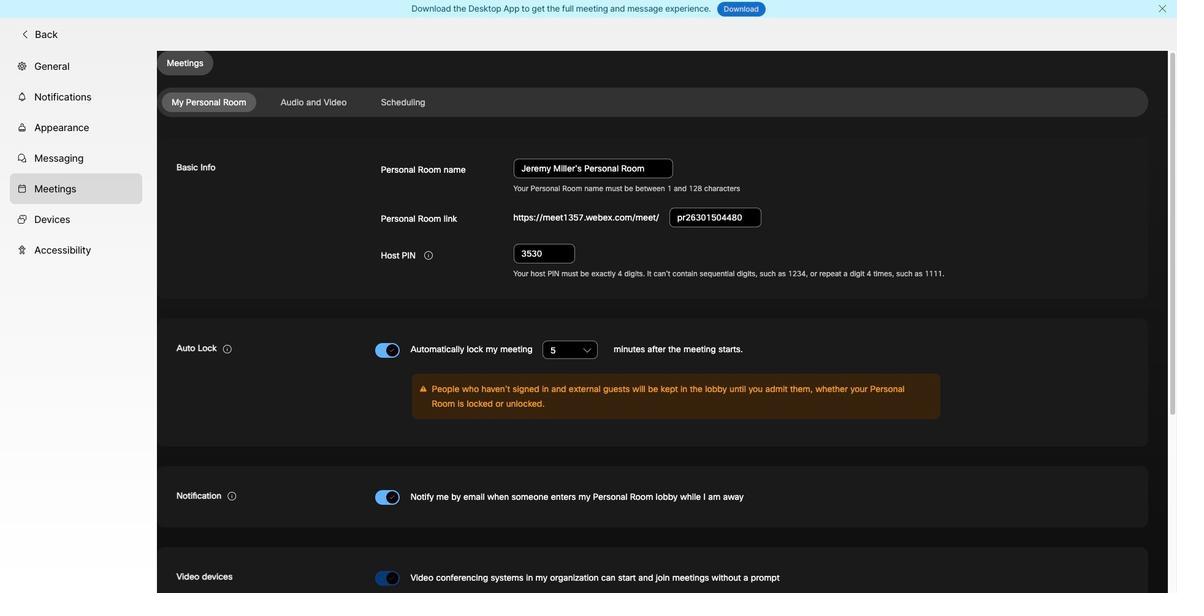 Task type: describe. For each thing, give the bounding box(es) containing it.
meetings tab
[[10, 173, 142, 204]]

general tab
[[10, 51, 142, 81]]

devices tab
[[10, 204, 142, 235]]

accessibility tab
[[10, 235, 142, 265]]



Task type: vqa. For each thing, say whether or not it's contained in the screenshot.
design inspiration List Item
no



Task type: locate. For each thing, give the bounding box(es) containing it.
cancel_16 image
[[1158, 4, 1168, 13]]

notifications tab
[[10, 81, 142, 112]]

settings navigation
[[0, 51, 157, 594]]

messaging tab
[[10, 143, 142, 173]]

appearance tab
[[10, 112, 142, 143]]



